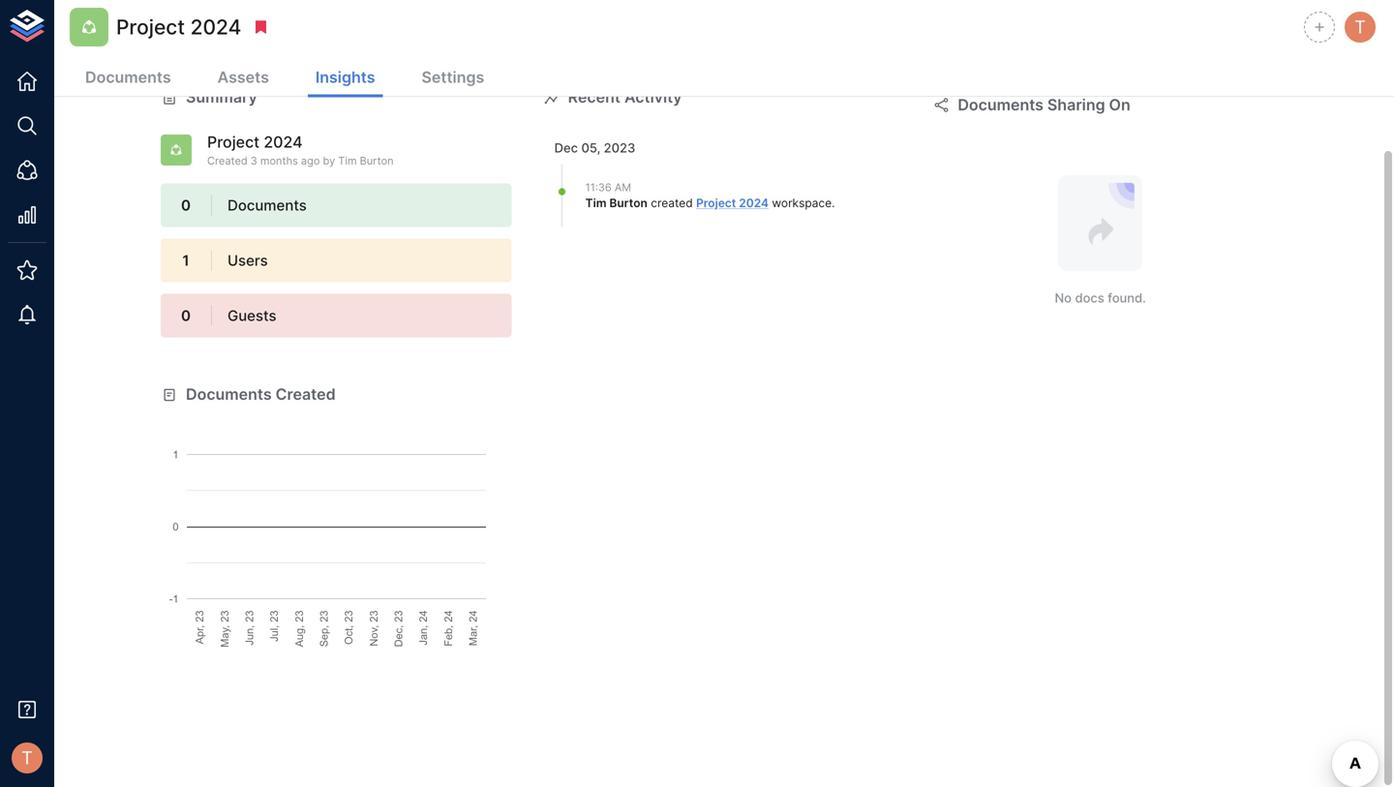 Task type: locate. For each thing, give the bounding box(es) containing it.
.
[[832, 196, 835, 210]]

2024 for project 2024
[[190, 14, 241, 39]]

insights
[[316, 68, 375, 87]]

2 horizontal spatial project
[[696, 196, 736, 210]]

0 vertical spatial project
[[116, 14, 185, 39]]

1 horizontal spatial t
[[1355, 16, 1366, 38]]

0 vertical spatial tim
[[338, 154, 357, 167]]

burton inside 11:36 am tim burton created project 2024 workspace .
[[610, 196, 648, 210]]

t
[[1355, 16, 1366, 38], [21, 748, 33, 769]]

0 for guests
[[181, 307, 191, 325]]

project up "documents" link
[[116, 14, 185, 39]]

project
[[116, 14, 185, 39], [207, 133, 260, 151], [696, 196, 736, 210]]

0 down 1
[[181, 307, 191, 325]]

0 horizontal spatial project
[[116, 14, 185, 39]]

documents link
[[77, 60, 179, 97]]

burton right by
[[360, 154, 394, 167]]

2024 inside 11:36 am tim burton created project 2024 workspace .
[[739, 196, 769, 210]]

1 vertical spatial t button
[[6, 737, 48, 780]]

1
[[182, 252, 189, 269]]

2 vertical spatial 2024
[[739, 196, 769, 210]]

0 horizontal spatial burton
[[360, 154, 394, 167]]

created inside project 2024 created 3 months ago by tim burton
[[207, 154, 248, 167]]

2024 inside project 2024 created 3 months ago by tim burton
[[264, 133, 303, 151]]

no
[[1055, 290, 1072, 305]]

11:36
[[586, 181, 612, 194]]

0
[[181, 197, 191, 214], [181, 307, 191, 325]]

documents down project 2024
[[85, 68, 171, 87]]

0 horizontal spatial created
[[207, 154, 248, 167]]

0 vertical spatial t
[[1355, 16, 1366, 38]]

1 vertical spatial 0
[[181, 307, 191, 325]]

ago
[[301, 154, 320, 167]]

by
[[323, 154, 335, 167]]

2024
[[190, 14, 241, 39], [264, 133, 303, 151], [739, 196, 769, 210]]

1 vertical spatial tim
[[586, 196, 607, 210]]

0 horizontal spatial 2024
[[190, 14, 241, 39]]

dec
[[555, 140, 578, 155]]

tim
[[338, 154, 357, 167], [586, 196, 607, 210]]

users
[[228, 252, 268, 269]]

0 horizontal spatial t
[[21, 748, 33, 769]]

1 vertical spatial project
[[207, 133, 260, 151]]

burton down am on the top
[[610, 196, 648, 210]]

created down guests
[[276, 385, 336, 404]]

documents for "documents" link
[[85, 68, 171, 87]]

0 vertical spatial t button
[[1342, 9, 1379, 46]]

0 vertical spatial 0
[[181, 197, 191, 214]]

documents
[[85, 68, 171, 87], [958, 95, 1044, 114], [228, 197, 307, 214], [186, 385, 272, 404]]

0 up 1
[[181, 197, 191, 214]]

11:36 am tim burton created project 2024 workspace .
[[586, 181, 835, 210]]

2024 up months
[[264, 133, 303, 151]]

project right created
[[696, 196, 736, 210]]

2024 left the remove bookmark image
[[190, 14, 241, 39]]

0 horizontal spatial tim
[[338, 154, 357, 167]]

remove bookmark image
[[252, 18, 270, 36]]

created
[[651, 196, 693, 210]]

0 vertical spatial 2024
[[190, 14, 241, 39]]

months
[[260, 154, 298, 167]]

documents left sharing on the top right
[[958, 95, 1044, 114]]

documents down guests
[[186, 385, 272, 404]]

a chart. element
[[161, 406, 512, 648]]

tim down the 11:36
[[586, 196, 607, 210]]

project for project 2024
[[116, 14, 185, 39]]

1 vertical spatial 2024
[[264, 133, 303, 151]]

2 0 from the top
[[181, 307, 191, 325]]

t button
[[1342, 9, 1379, 46], [6, 737, 48, 780]]

1 vertical spatial burton
[[610, 196, 648, 210]]

guests
[[228, 307, 276, 325]]

created
[[207, 154, 248, 167], [276, 385, 336, 404]]

workspace
[[772, 196, 832, 210]]

0 vertical spatial burton
[[360, 154, 394, 167]]

1 0 from the top
[[181, 197, 191, 214]]

1 vertical spatial created
[[276, 385, 336, 404]]

burton
[[360, 154, 394, 167], [610, 196, 648, 210]]

tim right by
[[338, 154, 357, 167]]

project inside project 2024 created 3 months ago by tim burton
[[207, 133, 260, 151]]

1 horizontal spatial 2024
[[264, 133, 303, 151]]

documents down months
[[228, 197, 307, 214]]

project up 3
[[207, 133, 260, 151]]

summary
[[186, 88, 258, 107]]

tim inside 11:36 am tim burton created project 2024 workspace .
[[586, 196, 607, 210]]

0 for documents
[[181, 197, 191, 214]]

2 vertical spatial project
[[696, 196, 736, 210]]

am
[[615, 181, 632, 194]]

documents sharing on
[[958, 95, 1131, 114]]

05,
[[582, 140, 601, 155]]

assets link
[[210, 60, 277, 97]]

2024 left workspace on the right
[[739, 196, 769, 210]]

tim inside project 2024 created 3 months ago by tim burton
[[338, 154, 357, 167]]

1 horizontal spatial project
[[207, 133, 260, 151]]

0 vertical spatial created
[[207, 154, 248, 167]]

1 horizontal spatial tim
[[586, 196, 607, 210]]

assets
[[218, 68, 269, 87]]

2 horizontal spatial 2024
[[739, 196, 769, 210]]

a chart. image
[[161, 406, 512, 648]]

created left 3
[[207, 154, 248, 167]]

1 horizontal spatial burton
[[610, 196, 648, 210]]



Task type: describe. For each thing, give the bounding box(es) containing it.
settings
[[422, 68, 484, 87]]

documents created
[[186, 385, 336, 404]]

insights link
[[308, 60, 383, 97]]

recent
[[568, 88, 621, 107]]

no docs found.
[[1055, 290, 1147, 305]]

project 2024 link
[[696, 196, 769, 210]]

2023
[[604, 140, 636, 155]]

burton inside project 2024 created 3 months ago by tim burton
[[360, 154, 394, 167]]

docs
[[1075, 290, 1105, 305]]

0 horizontal spatial t button
[[6, 737, 48, 780]]

project inside 11:36 am tim burton created project 2024 workspace .
[[696, 196, 736, 210]]

3
[[251, 154, 257, 167]]

1 horizontal spatial created
[[276, 385, 336, 404]]

settings link
[[414, 60, 492, 97]]

project 2024 created 3 months ago by tim burton
[[207, 133, 394, 167]]

dec 05, 2023
[[555, 140, 636, 155]]

sharing
[[1048, 95, 1106, 114]]

found.
[[1108, 290, 1147, 305]]

project for project 2024 created 3 months ago by tim burton
[[207, 133, 260, 151]]

1 vertical spatial t
[[21, 748, 33, 769]]

documents for documents created
[[186, 385, 272, 404]]

documents for documents sharing on
[[958, 95, 1044, 114]]

project 2024
[[116, 14, 241, 39]]

1 horizontal spatial t button
[[1342, 9, 1379, 46]]

2024 for project 2024 created 3 months ago by tim burton
[[264, 133, 303, 151]]

recent activity
[[568, 88, 682, 107]]

activity
[[625, 88, 682, 107]]

on
[[1109, 95, 1131, 114]]



Task type: vqa. For each thing, say whether or not it's contained in the screenshot.
No
yes



